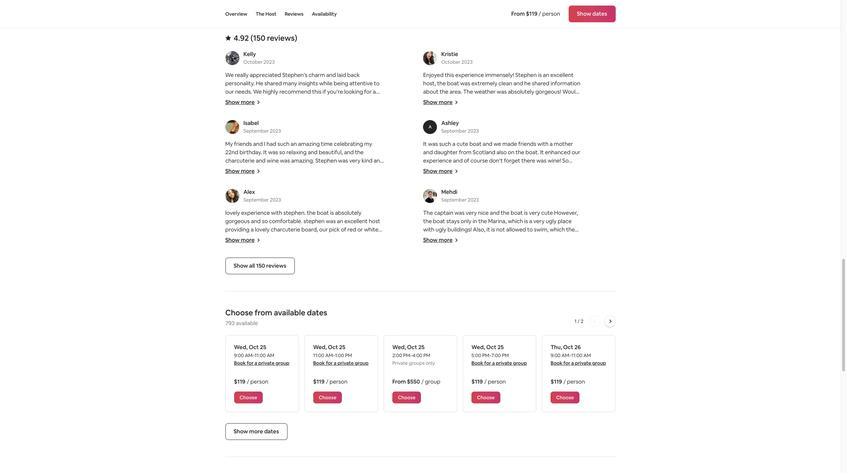 Task type: vqa. For each thing, say whether or not it's contained in the screenshot.
bottom of
yes



Task type: describe. For each thing, give the bounding box(es) containing it.
reviews
[[266, 263, 287, 270]]

to inside we really appreciated stephen's charm and laid back personality.  he shared many insights while being attentive to our needs.       we highly recommend this if you're looking for a relaxing laid back couple hours on a beautiful marina.
[[374, 80, 380, 87]]

😊
[[332, 166, 339, 173]]

and down celebrating
[[344, 149, 354, 156]]

if
[[323, 88, 326, 96]]

$550
[[407, 379, 420, 386]]

providing
[[225, 226, 250, 234]]

made
[[503, 140, 517, 148]]

$119 / person for wed, oct 25 9:00 am–11:00 am book for a private group
[[234, 379, 268, 386]]

captain
[[434, 210, 454, 217]]

oct for wed, oct 25 11:00 am–1:00 pm book for a private group
[[328, 344, 338, 351]]

show more for we really appreciated stephen's charm and laid back personality.  he shared many insights while being attentive to our needs.       we highly recommend this if you're looking for a relaxing laid back couple hours on a beautiful marina.
[[225, 99, 255, 106]]

2
[[581, 319, 584, 325]]

more for enjoyed this experience immensely! stephen is an excellent host, the boat was extremely clean and he shared information about the area. the weather was absolutely gorgeous! would absolutely do this again!
[[439, 99, 453, 106]]

marina. inside we really appreciated stephen's charm and laid back personality.  he shared many insights while being attentive to our needs.       we highly recommend this if you're looking for a relaxing laid back couple hours on a beautiful marina.
[[341, 97, 360, 104]]

1 vertical spatial ugly
[[436, 226, 447, 234]]

our inside lovely experience with stephen. the boat is absolutely gorgeous and so comfortable. stephen was an excellent host providing a lovely charcuterie board, our pick of red or white wine and a lovely ride throughout the marina.
[[319, 226, 328, 234]]

my friends and i had such an amazing time celebrating my 22nd birthday. it was so relaxing and beautiful, and the charcuterie and wine was amazing. stephen was very kind and was a great guide!!! thank you very much! 😊
[[225, 140, 384, 173]]

1 vertical spatial lovely
[[255, 226, 270, 234]]

a inside wed, oct 25 5:00 pm–7:00 pm book for a private group
[[492, 361, 495, 367]]

private for wed, oct 25 5:00 pm–7:00 pm book for a private group
[[496, 361, 512, 367]]

september for alex
[[244, 197, 269, 203]]

a inside thu, oct 26 9:00 am–11:00 am book for a private group
[[572, 361, 574, 367]]

was down clean
[[497, 88, 507, 96]]

so inside my friends and i had such an amazing time celebrating my 22nd birthday. it was so relaxing and beautiful, and the charcuterie and wine was amazing. stephen was very kind and was a great guide!!! thank you very much! 😊
[[279, 149, 285, 156]]

excellent inside lovely experience with stephen. the boat is absolutely gorgeous and so comfortable. stephen was an excellent host providing a lovely charcuterie board, our pick of red or white wine and a lovely ride throughout the marina.
[[345, 218, 368, 225]]

9:00 for thu,
[[551, 353, 561, 359]]

group for thu, oct 26 9:00 am–11:00 am book for a private group
[[593, 361, 606, 367]]

am–11:00 for 25
[[245, 353, 266, 359]]

show for we really appreciated stephen's charm and laid back personality.  he shared many insights while being attentive to our needs.       we highly recommend this if you're looking for a relaxing laid back couple hours on a beautiful marina.
[[225, 99, 240, 106]]

we really appreciated stephen's charm and laid back personality.  he shared many insights while being attentive to our needs.       we highly recommend this if you're looking for a relaxing laid back couple hours on a beautiful marina.
[[225, 71, 380, 104]]

more for lovely experience with stephen. the boat is absolutely gorgeous and so comfortable. stephen was an excellent host providing a lovely charcuterie board, our pick of red or white wine and a lovely ride throughout the marina.
[[241, 237, 255, 244]]

was up thank
[[280, 157, 290, 165]]

wed, for wed, oct 25 9:00 am–11:00 am book for a private group
[[234, 344, 248, 351]]

information
[[551, 80, 581, 87]]

looking
[[344, 88, 363, 96]]

the down place
[[566, 226, 575, 234]]

marina,
[[488, 218, 507, 225]]

stephen inside my friends and i had such an amazing time celebrating my 22nd birthday. it was so relaxing and beautiful, and the charcuterie and wine was amazing. stephen was very kind and was a great guide!!! thank you very much! 😊
[[316, 157, 337, 165]]

private for wed, oct 25 9:00 am–11:00 am book for a private group
[[258, 361, 275, 367]]

kelly october 2023
[[244, 51, 275, 65]]

much
[[423, 166, 438, 173]]

book for a private group link for wed, oct 25 9:00 am–11:00 am book for a private group
[[234, 361, 290, 367]]

he
[[256, 80, 263, 87]]

choose from available dates 793 available
[[225, 308, 327, 327]]

for for wed, oct 25 11:00 am–1:00 pm book for a private group
[[326, 361, 333, 367]]

personality.
[[225, 80, 255, 87]]

also
[[497, 149, 507, 156]]

host
[[369, 218, 380, 225]]

availability
[[312, 11, 337, 17]]

for for wed, oct 25 5:00 pm–7:00 pm book for a private group
[[485, 361, 491, 367]]

with inside the captain was very nice and the boat is very cute  however, the boat stays only in the marina, which is a very ugly place with ugly buildings! also, it is not allowed to swim, which the main goal of a boat tour
[[423, 226, 435, 234]]

dates inside show more dates link
[[264, 428, 279, 436]]

and right 'gorgeous'
[[251, 218, 261, 225]]

and right kind
[[374, 157, 384, 165]]

host
[[266, 11, 277, 17]]

mother
[[554, 140, 573, 148]]

there
[[522, 157, 536, 165]]

the up stephen
[[307, 210, 316, 217]]

0 vertical spatial ugly
[[546, 218, 557, 225]]

of inside 'it was such a cute boat and we made friends with a mother and daughter from scotland also on the boat. it enhanced our experience and of course don't forget there was wine! so much fun'
[[464, 157, 470, 165]]

immensely!
[[485, 71, 514, 79]]

show dates
[[577, 10, 608, 17]]

we
[[494, 140, 501, 148]]

2023 for alex
[[270, 197, 281, 203]]

book for a private group link for thu, oct 26 9:00 am–11:00 am book for a private group
[[551, 361, 606, 367]]

wine inside my friends and i had such an amazing time celebrating my 22nd birthday. it was so relaxing and beautiful, and the charcuterie and wine was amazing. stephen was very kind and was a great guide!!! thank you very much! 😊
[[267, 157, 279, 165]]

boat inside enjoyed this experience immensely! stephen is an excellent host, the boat was extremely clean and he shared information about the area. the weather was absolutely gorgeous! would absolutely do this again!
[[447, 80, 459, 87]]

isabel
[[244, 120, 259, 127]]

2 horizontal spatial it
[[540, 149, 544, 156]]

however,
[[554, 210, 578, 217]]

shared inside enjoyed this experience immensely! stephen is an excellent host, the boat was extremely clean and he shared information about the area. the weather was absolutely gorgeous! would absolutely do this again!
[[532, 80, 550, 87]]

more for we really appreciated stephen's charm and laid back personality.  he shared many insights while being attentive to our needs.       we highly recommend this if you're looking for a relaxing laid back couple hours on a beautiful marina.
[[241, 99, 255, 106]]

0 horizontal spatial back
[[257, 97, 269, 104]]

stephen
[[304, 218, 325, 225]]

amazing.
[[291, 157, 314, 165]]

enhanced
[[545, 149, 571, 156]]

reviews)
[[267, 33, 297, 43]]

1 horizontal spatial it
[[423, 140, 427, 148]]

2 vertical spatial this
[[459, 97, 468, 104]]

or
[[358, 226, 363, 234]]

the left area.
[[440, 88, 449, 96]]

hours
[[289, 97, 304, 104]]

thank
[[275, 166, 291, 173]]

of inside lovely experience with stephen. the boat is absolutely gorgeous and so comfortable. stephen was an excellent host providing a lovely charcuterie board, our pick of red or white wine and a lovely ride throughout the marina.
[[341, 226, 347, 234]]

1 vertical spatial absolutely
[[423, 97, 450, 104]]

more for my friends and i had such an amazing time celebrating my 22nd birthday. it was so relaxing and beautiful, and the charcuterie and wine was amazing. stephen was very kind and was a great guide!!! thank you very much! 😊
[[241, 168, 255, 175]]

more for the captain was very nice and the boat is very cute  however, the boat stays only in the marina, which is a very ugly place with ugly buildings! also, it is not allowed to swim, which the main goal of a boat tour
[[439, 237, 453, 244]]

2023 for kristie
[[462, 59, 473, 65]]

insights
[[299, 80, 318, 87]]

shared inside we really appreciated stephen's charm and laid back personality.  he shared many insights while being attentive to our needs.       we highly recommend this if you're looking for a relaxing laid back couple hours on a beautiful marina.
[[265, 80, 282, 87]]

swim,
[[534, 226, 549, 234]]

clean
[[499, 80, 513, 87]]

25 for wed, oct 25 9:00 am–11:00 am book for a private group
[[260, 344, 266, 351]]

of inside the captain was very nice and the boat is very cute  however, the boat stays only in the marina, which is a very ugly place with ugly buildings! also, it is not allowed to swim, which the main goal of a boat tour
[[449, 235, 455, 242]]

highly
[[263, 88, 278, 96]]

$119 / person for thu, oct 26 9:00 am–11:00 am book for a private group
[[551, 379, 585, 386]]

show all 150 reviews link
[[225, 258, 295, 275]]

2023 for isabel
[[270, 128, 281, 134]]

extremely
[[472, 80, 498, 87]]

course
[[471, 157, 488, 165]]

dates inside choose from available dates 793 available
[[307, 308, 327, 318]]

$119 / person for wed, oct 25 11:00 am–1:00 pm book for a private group
[[313, 379, 348, 386]]

0 vertical spatial available
[[274, 308, 305, 318]]

1 horizontal spatial this
[[445, 71, 454, 79]]

1 vertical spatial we
[[253, 88, 262, 96]]

not
[[497, 226, 505, 234]]

so
[[563, 157, 569, 165]]

absolutely inside lovely experience with stephen. the boat is absolutely gorgeous and so comfortable. stephen was an excellent host providing a lovely charcuterie board, our pick of red or white wine and a lovely ride throughout the marina.
[[335, 210, 362, 217]]

the for captain
[[423, 210, 433, 217]]

and up scotland
[[483, 140, 493, 148]]

boat inside lovely experience with stephen. the boat is absolutely gorgeous and so comfortable. stephen was an excellent host providing a lovely charcuterie board, our pick of red or white wine and a lovely ride throughout the marina.
[[317, 210, 329, 217]]

boat down captain
[[433, 218, 445, 225]]

about
[[423, 88, 439, 96]]

relaxing inside we really appreciated stephen's charm and laid back personality.  he shared many insights while being attentive to our needs.       we highly recommend this if you're looking for a relaxing laid back couple hours on a beautiful marina.
[[225, 97, 246, 104]]

5:00
[[472, 353, 481, 359]]

marina. inside lovely experience with stephen. the boat is absolutely gorgeous and so comfortable. stephen was an excellent host providing a lovely charcuterie board, our pick of red or white wine and a lovely ride throughout the marina.
[[321, 235, 340, 242]]

reviews
[[285, 11, 304, 17]]

pm for wed, oct 25 11:00 am–1:00 pm book for a private group
[[345, 353, 352, 359]]

only inside the captain was very nice and the boat is very cute  however, the boat stays only in the marina, which is a very ugly place with ugly buildings! also, it is not allowed to swim, which the main goal of a boat tour
[[461, 218, 472, 225]]

show more for my friends and i had such an amazing time celebrating my 22nd birthday. it was so relaxing and beautiful, and the charcuterie and wine was amazing. stephen was very kind and was a great guide!!! thank you very much! 😊
[[225, 168, 255, 175]]

a inside my friends and i had such an amazing time celebrating my 22nd birthday. it was so relaxing and beautiful, and the charcuterie and wine was amazing. stephen was very kind and was a great guide!!! thank you very much! 😊
[[237, 166, 240, 173]]

cute inside the captain was very nice and the boat is very cute  however, the boat stays only in the marina, which is a very ugly place with ugly buildings! also, it is not allowed to swim, which the main goal of a boat tour
[[542, 210, 553, 217]]

pm–7:00
[[483, 353, 501, 359]]

ride
[[270, 235, 280, 242]]

stays
[[447, 218, 460, 225]]

0 horizontal spatial which
[[508, 218, 523, 225]]

show more button for we really appreciated stephen's charm and laid back personality.  he shared many insights while being attentive to our needs.       we highly recommend this if you're looking for a relaxing laid back couple hours on a beautiful marina.
[[225, 99, 260, 106]]

an inside lovely experience with stephen. the boat is absolutely gorgeous and so comfortable. stephen was an excellent host providing a lovely charcuterie board, our pick of red or white wine and a lovely ride throughout the marina.
[[337, 218, 343, 225]]

don't
[[489, 157, 503, 165]]

this inside we really appreciated stephen's charm and laid back personality.  he shared many insights while being attentive to our needs.       we highly recommend this if you're looking for a relaxing laid back couple hours on a beautiful marina.
[[312, 88, 322, 96]]

amazing
[[298, 140, 320, 148]]

red
[[348, 226, 356, 234]]

on inside we really appreciated stephen's charm and laid back personality.  he shared many insights while being attentive to our needs.       we highly recommend this if you're looking for a relaxing laid back couple hours on a beautiful marina.
[[305, 97, 311, 104]]

wed, oct 25 11:00 am–1:00 pm book for a private group
[[313, 344, 369, 367]]

25 for wed, oct 25 2:00 pm–4:00 pm private groups only
[[419, 344, 425, 351]]

2023 for ashley
[[468, 128, 479, 134]]

isabel september 2023
[[244, 120, 281, 134]]

private for thu, oct 26 9:00 am–11:00 am book for a private group
[[575, 361, 592, 367]]

boat.
[[526, 149, 539, 156]]

enjoyed
[[423, 71, 444, 79]]

25 for wed, oct 25 5:00 pm–7:00 pm book for a private group
[[498, 344, 504, 351]]

experience inside 'it was such a cute boat and we made friends with a mother and daughter from scotland also on the boat. it enhanced our experience and of course don't forget there was wine! so much fun'
[[423, 157, 452, 165]]

host,
[[423, 80, 436, 87]]

reviews button
[[285, 0, 304, 28]]

wine inside lovely experience with stephen. the boat is absolutely gorgeous and so comfortable. stephen was an excellent host providing a lovely charcuterie board, our pick of red or white wine and a lovely ride throughout the marina.
[[225, 235, 237, 242]]

celebrating
[[334, 140, 363, 148]]

he
[[525, 80, 531, 87]]

kelly
[[244, 51, 256, 58]]

great
[[241, 166, 255, 173]]

book for wed, oct 25 5:00 pm–7:00 pm book for a private group
[[472, 361, 484, 367]]

and down amazing
[[308, 149, 318, 156]]

the right in
[[479, 218, 487, 225]]

$119 for thu, oct 26 9:00 am–11:00 am book for a private group
[[551, 379, 562, 386]]

show more for the captain was very nice and the boat is very cute  however, the boat stays only in the marina, which is a very ugly place with ugly buildings! also, it is not allowed to swim, which the main goal of a boat tour
[[423, 237, 453, 244]]

nice
[[478, 210, 489, 217]]

show more dates
[[234, 428, 279, 436]]

group for wed, oct 25 5:00 pm–7:00 pm book for a private group
[[513, 361, 527, 367]]

stephen.
[[284, 210, 306, 217]]

needs.
[[235, 88, 252, 96]]

comfortable.
[[269, 218, 303, 225]]

only inside wed, oct 25 2:00 pm–4:00 pm private groups only
[[426, 361, 435, 367]]

for for wed, oct 25 9:00 am–11:00 am book for a private group
[[247, 361, 254, 367]]

mehdi september 2023
[[442, 189, 479, 203]]

for inside we really appreciated stephen's charm and laid back personality.  he shared many insights while being attentive to our needs.       we highly recommend this if you're looking for a relaxing laid back couple hours on a beautiful marina.
[[364, 88, 372, 96]]

0 horizontal spatial laid
[[247, 97, 256, 104]]

show more for enjoyed this experience immensely! stephen is an excellent host, the boat was extremely clean and he shared information about the area. the weather was absolutely gorgeous! would absolutely do this again!
[[423, 99, 453, 106]]

was down 22nd
[[225, 166, 235, 173]]

our inside 'it was such a cute boat and we made friends with a mother and daughter from scotland also on the boat. it enhanced our experience and of course don't forget there was wine! so much fun'
[[572, 149, 581, 156]]

an for is
[[543, 71, 550, 79]]

again!
[[470, 97, 485, 104]]

do
[[451, 97, 458, 104]]

from $550 / group
[[393, 379, 441, 386]]

the up marina,
[[501, 210, 510, 217]]

2023 for mehdi
[[468, 197, 479, 203]]

and inside we really appreciated stephen's charm and laid back personality.  he shared many insights while being attentive to our needs.       we highly recommend this if you're looking for a relaxing laid back couple hours on a beautiful marina.
[[326, 71, 336, 79]]

oct for wed, oct 25 5:00 pm–7:00 pm book for a private group
[[487, 344, 497, 351]]

1 vertical spatial which
[[550, 226, 565, 234]]

and down providing
[[239, 235, 248, 242]]

boat down buildings!
[[460, 235, 472, 242]]

so inside lovely experience with stephen. the boat is absolutely gorgeous and so comfortable. stephen was an excellent host providing a lovely charcuterie board, our pick of red or white wine and a lovely ride throughout the marina.
[[262, 218, 268, 225]]

while
[[319, 80, 333, 87]]

show more button for lovely experience with stephen. the boat is absolutely gorgeous and so comfortable. stephen was an excellent host providing a lovely charcuterie board, our pick of red or white wine and a lovely ride throughout the marina.
[[225, 237, 260, 244]]

am–1:00
[[325, 353, 344, 359]]

recommend
[[280, 88, 311, 96]]

stephen's
[[282, 71, 308, 79]]

couple
[[271, 97, 288, 104]]

beautiful
[[317, 97, 340, 104]]

experience inside enjoyed this experience immensely! stephen is an excellent host, the boat was extremely clean and he shared information about the area. the weather was absolutely gorgeous! would absolutely do this again!
[[456, 71, 484, 79]]

and left the i
[[253, 140, 263, 148]]

september for ashley
[[442, 128, 467, 134]]

is inside lovely experience with stephen. the boat is absolutely gorgeous and so comfortable. stephen was an excellent host providing a lovely charcuterie board, our pick of red or white wine and a lovely ride throughout the marina.
[[330, 210, 334, 217]]

time
[[321, 140, 333, 148]]

a inside wed, oct 25 9:00 am–11:00 am book for a private group
[[255, 361, 257, 367]]

the inside 'it was such a cute boat and we made friends with a mother and daughter from scotland also on the boat. it enhanced our experience and of course don't forget there was wine! so much fun'
[[516, 149, 525, 156]]

am for wed, oct 25
[[267, 353, 274, 359]]

ashley image
[[423, 120, 437, 134]]

overview
[[225, 11, 247, 17]]

was up 😊
[[338, 157, 348, 165]]

from for from $119 / person
[[512, 10, 525, 17]]

gorgeous!
[[536, 88, 562, 96]]

gorgeous
[[225, 218, 250, 225]]



Task type: locate. For each thing, give the bounding box(es) containing it.
goal
[[437, 235, 448, 242]]

1 horizontal spatial from
[[512, 10, 525, 17]]

is
[[538, 71, 542, 79], [330, 210, 334, 217], [524, 210, 528, 217], [525, 218, 528, 225], [492, 226, 495, 234]]

area.
[[450, 88, 462, 96]]

0 vertical spatial of
[[464, 157, 470, 165]]

we
[[225, 71, 234, 79], [253, 88, 262, 96]]

4 book for a private group link from the left
[[551, 361, 606, 367]]

book for thu, oct 26 9:00 am–11:00 am book for a private group
[[551, 361, 563, 367]]

0 vertical spatial wine
[[267, 157, 279, 165]]

relaxing up the amazing. on the left top of the page
[[287, 149, 307, 156]]

3 private from the left
[[496, 361, 512, 367]]

was down boat.
[[537, 157, 547, 165]]

september down mehdi
[[442, 197, 467, 203]]

ashley image
[[423, 120, 437, 134]]

was up pick
[[326, 218, 336, 225]]

was up daughter
[[428, 140, 438, 148]]

2 oct from the left
[[328, 344, 338, 351]]

kristie
[[442, 51, 458, 58]]

back up attentive
[[347, 71, 360, 79]]

2023 for kelly
[[264, 59, 275, 65]]

marina. down "looking"
[[341, 97, 360, 104]]

friends inside my friends and i had such an amazing time celebrating my 22nd birthday. it was so relaxing and beautiful, and the charcuterie and wine was amazing. stephen was very kind and was a great guide!!! thank you very much! 😊
[[234, 140, 252, 148]]

the down enjoyed
[[437, 80, 446, 87]]

an for such
[[291, 140, 297, 148]]

2 private from the left
[[338, 361, 354, 367]]

group inside wed, oct 25 5:00 pm–7:00 pm book for a private group
[[513, 361, 527, 367]]

october inside kristie october 2023
[[442, 59, 461, 65]]

/
[[539, 10, 541, 17], [578, 319, 580, 325], [247, 379, 249, 386], [326, 379, 329, 386], [422, 379, 424, 386], [485, 379, 487, 386], [564, 379, 566, 386]]

my
[[225, 140, 233, 148]]

our down personality.
[[225, 88, 234, 96]]

the left captain
[[423, 210, 433, 217]]

person
[[543, 10, 560, 17], [251, 379, 268, 386], [330, 379, 348, 386], [488, 379, 506, 386], [567, 379, 585, 386]]

beautiful,
[[319, 149, 343, 156]]

oct inside wed, oct 25 11:00 am–1:00 pm book for a private group
[[328, 344, 338, 351]]

an left amazing
[[291, 140, 297, 148]]

experience down alex september 2023
[[241, 210, 270, 217]]

2 horizontal spatial dates
[[593, 10, 608, 17]]

4 25 from the left
[[498, 344, 504, 351]]

1 horizontal spatial available
[[274, 308, 305, 318]]

to inside the captain was very nice and the boat is very cute  however, the boat stays only in the marina, which is a very ugly place with ugly buildings! also, it is not allowed to swim, which the main goal of a boat tour
[[528, 226, 533, 234]]

1 such from the left
[[278, 140, 290, 148]]

private
[[393, 361, 408, 367]]

book for wed, oct 25 11:00 am–1:00 pm book for a private group
[[313, 361, 325, 367]]

$119 / person for wed, oct 25 5:00 pm–7:00 pm book for a private group
[[472, 379, 506, 386]]

book inside wed, oct 25 9:00 am–11:00 am book for a private group
[[234, 361, 246, 367]]

excellent up red
[[345, 218, 368, 225]]

0 vertical spatial from
[[459, 149, 472, 156]]

private inside wed, oct 25 9:00 am–11:00 am book for a private group
[[258, 361, 275, 367]]

$119 for wed, oct 25 5:00 pm–7:00 pm book for a private group
[[472, 379, 483, 386]]

forget
[[504, 157, 521, 165]]

2 vertical spatial dates
[[264, 428, 279, 436]]

0 horizontal spatial relaxing
[[225, 97, 246, 104]]

you're
[[327, 88, 343, 96]]

2 am–11:00 from the left
[[562, 353, 583, 359]]

to left swim,
[[528, 226, 533, 234]]

2 such from the left
[[439, 140, 451, 148]]

show more button for the captain was very nice and the boat is very cute  however, the boat stays only in the marina, which is a very ugly place with ugly buildings! also, it is not allowed to swim, which the main goal of a boat tour
[[423, 237, 458, 244]]

2023 inside alex september 2023
[[270, 197, 281, 203]]

and inside enjoyed this experience immensely! stephen is an excellent host, the boat was extremely clean and he shared information about the area. the weather was absolutely gorgeous! would absolutely do this again!
[[514, 80, 523, 87]]

2 horizontal spatial pm
[[502, 353, 509, 359]]

1 horizontal spatial such
[[439, 140, 451, 148]]

excellent inside enjoyed this experience immensely! stephen is an excellent host, the boat was extremely clean and he shared information about the area. the weather was absolutely gorgeous! would absolutely do this again!
[[551, 71, 574, 79]]

2 wed, from the left
[[313, 344, 327, 351]]

1 horizontal spatial which
[[550, 226, 565, 234]]

private inside wed, oct 25 5:00 pm–7:00 pm book for a private group
[[496, 361, 512, 367]]

1 am from the left
[[267, 353, 274, 359]]

ugly up the goal on the right of page
[[436, 226, 447, 234]]

stephen up much!
[[316, 157, 337, 165]]

from for from $550 / group
[[393, 379, 406, 386]]

marina. down pick
[[321, 235, 340, 242]]

for inside wed, oct 25 9:00 am–11:00 am book for a private group
[[247, 361, 254, 367]]

lovely
[[225, 210, 240, 217], [255, 226, 270, 234], [254, 235, 269, 242]]

4 private from the left
[[575, 361, 592, 367]]

wed, inside wed, oct 25 5:00 pm–7:00 pm book for a private group
[[472, 344, 485, 351]]

show more button for my friends and i had such an amazing time celebrating my 22nd birthday. it was so relaxing and beautiful, and the charcuterie and wine was amazing. stephen was very kind and was a great guide!!! thank you very much! 😊
[[225, 168, 260, 175]]

9:00 for wed,
[[234, 353, 244, 359]]

ashley september 2023
[[442, 120, 479, 134]]

2 book from the left
[[313, 361, 325, 367]]

0 horizontal spatial our
[[225, 88, 234, 96]]

oct inside thu, oct 26 9:00 am–11:00 am book for a private group
[[564, 344, 574, 351]]

wed, inside wed, oct 25 11:00 am–1:00 pm book for a private group
[[313, 344, 327, 351]]

show more button down buildings!
[[423, 237, 458, 244]]

1 vertical spatial to
[[528, 226, 533, 234]]

person for thu, oct 26 9:00 am–11:00 am book for a private group
[[567, 379, 585, 386]]

group
[[276, 361, 290, 367], [355, 361, 369, 367], [513, 361, 527, 367], [593, 361, 606, 367], [425, 379, 441, 386]]

relaxing down needs.
[[225, 97, 246, 104]]

pm inside wed, oct 25 5:00 pm–7:00 pm book for a private group
[[502, 353, 509, 359]]

a
[[373, 88, 376, 96], [313, 97, 316, 104], [453, 140, 456, 148], [550, 140, 553, 148], [237, 166, 240, 173], [530, 218, 533, 225], [251, 226, 254, 234], [250, 235, 253, 242], [456, 235, 459, 242], [255, 361, 257, 367], [334, 361, 337, 367], [492, 361, 495, 367], [572, 361, 574, 367]]

am–11:00 inside thu, oct 26 9:00 am–11:00 am book for a private group
[[562, 353, 583, 359]]

4 $119 / person from the left
[[551, 379, 585, 386]]

the host
[[256, 11, 277, 17]]

25
[[260, 344, 266, 351], [339, 344, 346, 351], [419, 344, 425, 351], [498, 344, 504, 351]]

pm inside wed, oct 25 11:00 am–1:00 pm book for a private group
[[345, 353, 352, 359]]

am–11:00 inside wed, oct 25 9:00 am–11:00 am book for a private group
[[245, 353, 266, 359]]

1 vertical spatial from
[[255, 308, 272, 318]]

weather
[[475, 88, 496, 96]]

1 vertical spatial stephen
[[316, 157, 337, 165]]

so
[[279, 149, 285, 156], [262, 218, 268, 225]]

our left pick
[[319, 226, 328, 234]]

1 private from the left
[[258, 361, 275, 367]]

from inside choose from available dates 793 available
[[255, 308, 272, 318]]

our inside we really appreciated stephen's charm and laid back personality.  he shared many insights while being attentive to our needs.       we highly recommend this if you're looking for a relaxing laid back couple hours on a beautiful marina.
[[225, 88, 234, 96]]

friends up boat.
[[519, 140, 536, 148]]

3 wed, from the left
[[393, 344, 406, 351]]

1 horizontal spatial from
[[459, 149, 472, 156]]

pick
[[329, 226, 340, 234]]

kelly image
[[225, 51, 239, 65], [225, 51, 239, 65]]

2023 inside mehdi september 2023
[[468, 197, 479, 203]]

with up "main"
[[423, 226, 435, 234]]

1 vertical spatial cute
[[542, 210, 553, 217]]

2 horizontal spatial absolutely
[[508, 88, 535, 96]]

$119 for wed, oct 25 9:00 am–11:00 am book for a private group
[[234, 379, 246, 386]]

0 vertical spatial this
[[445, 71, 454, 79]]

group for wed, oct 25 9:00 am–11:00 am book for a private group
[[276, 361, 290, 367]]

1 horizontal spatial only
[[461, 218, 472, 225]]

0 vertical spatial absolutely
[[508, 88, 535, 96]]

0 horizontal spatial marina.
[[321, 235, 340, 242]]

this right the do
[[459, 97, 468, 104]]

book for wed, oct 25 9:00 am–11:00 am book for a private group
[[234, 361, 246, 367]]

2023 inside kelly october 2023
[[264, 59, 275, 65]]

september for isabel
[[244, 128, 269, 134]]

available
[[274, 308, 305, 318], [236, 320, 258, 327]]

book inside wed, oct 25 11:00 am–1:00 pm book for a private group
[[313, 361, 325, 367]]

0 vertical spatial excellent
[[551, 71, 574, 79]]

1 wed, from the left
[[234, 344, 248, 351]]

and inside the captain was very nice and the boat is very cute  however, the boat stays only in the marina, which is a very ugly place with ugly buildings! also, it is not allowed to swim, which the main goal of a boat tour
[[490, 210, 500, 217]]

alex
[[244, 189, 255, 196]]

2 october from the left
[[442, 59, 461, 65]]

dates inside show dates link
[[593, 10, 608, 17]]

2023 up extremely
[[462, 59, 473, 65]]

stephen inside enjoyed this experience immensely! stephen is an excellent host, the boat was extremely clean and he shared information about the area. the weather was absolutely gorgeous! would absolutely do this again!
[[516, 71, 537, 79]]

pm for wed, oct 25 5:00 pm–7:00 pm book for a private group
[[502, 353, 509, 359]]

show more for it was such a cute boat and we made friends with a mother and daughter from scotland also on the boat. it enhanced our experience and of course don't forget there was wine! so much fun
[[423, 168, 453, 175]]

0 horizontal spatial on
[[305, 97, 311, 104]]

boat inside 'it was such a cute boat and we made friends with a mother and daughter from scotland also on the boat. it enhanced our experience and of course don't forget there was wine! so much fun'
[[470, 140, 482, 148]]

2 vertical spatial with
[[423, 226, 435, 234]]

lovely up the ride
[[255, 226, 270, 234]]

2 vertical spatial lovely
[[254, 235, 269, 242]]

0 horizontal spatial an
[[291, 140, 297, 148]]

was up stays
[[455, 210, 465, 217]]

absolutely up red
[[335, 210, 362, 217]]

person for wed, oct 25 5:00 pm–7:00 pm book for a private group
[[488, 379, 506, 386]]

0 vertical spatial dates
[[593, 10, 608, 17]]

25 inside wed, oct 25 9:00 am–11:00 am book for a private group
[[260, 344, 266, 351]]

0 horizontal spatial experience
[[241, 210, 270, 217]]

1 horizontal spatial our
[[319, 226, 328, 234]]

2 horizontal spatial with
[[538, 140, 549, 148]]

5 oct from the left
[[564, 344, 574, 351]]

such inside 'it was such a cute boat and we made friends with a mother and daughter from scotland also on the boat. it enhanced our experience and of course don't forget there was wine! so much fun'
[[439, 140, 451, 148]]

group inside wed, oct 25 9:00 am–11:00 am book for a private group
[[276, 361, 290, 367]]

2 am from the left
[[584, 353, 591, 359]]

0 horizontal spatial am–11:00
[[245, 353, 266, 359]]

was inside the captain was very nice and the boat is very cute  however, the boat stays only in the marina, which is a very ugly place with ugly buildings! also, it is not allowed to swim, which the main goal of a boat tour
[[455, 210, 465, 217]]

4.92
[[234, 33, 249, 43]]

pm inside wed, oct 25 2:00 pm–4:00 pm private groups only
[[424, 353, 431, 359]]

alex image
[[225, 189, 239, 203], [225, 189, 239, 203]]

2 horizontal spatial an
[[543, 71, 550, 79]]

1 vertical spatial with
[[271, 210, 282, 217]]

the up again!
[[464, 88, 473, 96]]

4 oct from the left
[[487, 344, 497, 351]]

3 oct from the left
[[407, 344, 417, 351]]

1 $119 / person from the left
[[234, 379, 268, 386]]

1 horizontal spatial wine
[[267, 157, 279, 165]]

absolutely
[[508, 88, 535, 96], [423, 97, 450, 104], [335, 210, 362, 217]]

lovely up 'gorgeous'
[[225, 210, 240, 217]]

1 vertical spatial so
[[262, 218, 268, 225]]

from right the choose
[[255, 308, 272, 318]]

$119 / person down thu, oct 26 9:00 am–11:00 am book for a private group at the bottom of the page
[[551, 379, 585, 386]]

2 9:00 from the left
[[551, 353, 561, 359]]

0 horizontal spatial we
[[225, 71, 234, 79]]

mehdi image
[[423, 189, 437, 203], [423, 189, 437, 203]]

2 vertical spatial experience
[[241, 210, 270, 217]]

september inside isabel september 2023
[[244, 128, 269, 134]]

really
[[235, 71, 249, 79]]

am for thu, oct 26
[[584, 353, 591, 359]]

2 friends from the left
[[519, 140, 536, 148]]

2 pm from the left
[[424, 353, 431, 359]]

0 vertical spatial stephen
[[516, 71, 537, 79]]

1 vertical spatial wine
[[225, 235, 237, 242]]

0 vertical spatial the
[[256, 11, 265, 17]]

wine!
[[548, 157, 561, 165]]

2 horizontal spatial our
[[572, 149, 581, 156]]

0 horizontal spatial shared
[[265, 80, 282, 87]]

wed, inside wed, oct 25 2:00 pm–4:00 pm private groups only
[[393, 344, 406, 351]]

of
[[464, 157, 470, 165], [341, 226, 347, 234], [449, 235, 455, 242]]

am–11:00 for 26
[[562, 353, 583, 359]]

availability button
[[312, 0, 337, 28]]

0 horizontal spatial 9:00
[[234, 353, 244, 359]]

0 horizontal spatial absolutely
[[335, 210, 362, 217]]

2 vertical spatial an
[[337, 218, 343, 225]]

list containing kelly
[[223, 51, 619, 258]]

2 vertical spatial absolutely
[[335, 210, 362, 217]]

oct inside wed, oct 25 2:00 pm–4:00 pm private groups only
[[407, 344, 417, 351]]

oct for wed, oct 25 9:00 am–11:00 am book for a private group
[[249, 344, 259, 351]]

show more for lovely experience with stephen. the boat is absolutely gorgeous and so comfortable. stephen was an excellent host providing a lovely charcuterie board, our pick of red or white wine and a lovely ride throughout the marina.
[[225, 237, 255, 244]]

pm right pm–7:00
[[502, 353, 509, 359]]

and up guide!!!
[[256, 157, 266, 165]]

the down board,
[[312, 235, 320, 242]]

0 horizontal spatial only
[[426, 361, 435, 367]]

such inside my friends and i had such an amazing time celebrating my 22nd birthday. it was so relaxing and beautiful, and the charcuterie and wine was amazing. stephen was very kind and was a great guide!!! thank you very much! 😊
[[278, 140, 290, 148]]

a inside wed, oct 25 11:00 am–1:00 pm book for a private group
[[334, 361, 337, 367]]

show for my friends and i had such an amazing time celebrating my 22nd birthday. it was so relaxing and beautiful, and the charcuterie and wine was amazing. stephen was very kind and was a great guide!!! thank you very much! 😊
[[225, 168, 240, 175]]

pm right am–1:00 in the bottom left of the page
[[345, 353, 352, 359]]

for inside thu, oct 26 9:00 am–11:00 am book for a private group
[[564, 361, 571, 367]]

relaxing inside my friends and i had such an amazing time celebrating my 22nd birthday. it was so relaxing and beautiful, and the charcuterie and wine was amazing. stephen was very kind and was a great guide!!! thank you very much! 😊
[[287, 149, 307, 156]]

wed, for wed, oct 25 2:00 pm–4:00 pm private groups only
[[393, 344, 406, 351]]

kind
[[362, 157, 373, 165]]

only
[[461, 218, 472, 225], [426, 361, 435, 367]]

was
[[461, 80, 471, 87], [497, 88, 507, 96], [428, 140, 438, 148], [268, 149, 278, 156], [280, 157, 290, 165], [338, 157, 348, 165], [537, 157, 547, 165], [225, 166, 235, 173], [455, 210, 465, 217], [326, 218, 336, 225]]

this left if at the top of the page
[[312, 88, 322, 96]]

0 horizontal spatial october
[[244, 59, 263, 65]]

it right boat.
[[540, 149, 544, 156]]

1 friends from the left
[[234, 140, 252, 148]]

2023 inside kristie october 2023
[[462, 59, 473, 65]]

25 for wed, oct 25 11:00 am–1:00 pm book for a private group
[[339, 344, 346, 351]]

1 horizontal spatial with
[[423, 226, 435, 234]]

9:00 inside thu, oct 26 9:00 am–11:00 am book for a private group
[[551, 353, 561, 359]]

9:00 inside wed, oct 25 9:00 am–11:00 am book for a private group
[[234, 353, 244, 359]]

4.92 (150 reviews)
[[234, 33, 297, 43]]

friends inside 'it was such a cute boat and we made friends with a mother and daughter from scotland also on the boat. it enhanced our experience and of course don't forget there was wine! so much fun'
[[519, 140, 536, 148]]

1 horizontal spatial back
[[347, 71, 360, 79]]

an up pick
[[337, 218, 343, 225]]

scotland
[[473, 149, 496, 156]]

group inside wed, oct 25 11:00 am–1:00 pm book for a private group
[[355, 361, 369, 367]]

2 25 from the left
[[339, 344, 346, 351]]

october down kristie
[[442, 59, 461, 65]]

3 pm from the left
[[502, 353, 509, 359]]

1 vertical spatial from
[[393, 379, 406, 386]]

isabel image
[[225, 120, 239, 134]]

with up boat.
[[538, 140, 549, 148]]

1 horizontal spatial of
[[449, 235, 455, 242]]

9:00 down '793'
[[234, 353, 244, 359]]

2 vertical spatial the
[[423, 210, 433, 217]]

private
[[258, 361, 275, 367], [338, 361, 354, 367], [496, 361, 512, 367], [575, 361, 592, 367]]

charcuterie inside my friends and i had such an amazing time celebrating my 22nd birthday. it was so relaxing and beautiful, and the charcuterie and wine was amazing. stephen was very kind and was a great guide!!! thank you very much! 😊
[[225, 157, 255, 165]]

group for wed, oct 25 11:00 am–1:00 pm book for a private group
[[355, 361, 369, 367]]

september inside ashley september 2023
[[442, 128, 467, 134]]

1 book from the left
[[234, 361, 246, 367]]

only left in
[[461, 218, 472, 225]]

0 vertical spatial marina.
[[341, 97, 360, 104]]

2 vertical spatial our
[[319, 226, 328, 234]]

2 horizontal spatial the
[[464, 88, 473, 96]]

october for kristie
[[442, 59, 461, 65]]

and up 'much'
[[423, 149, 433, 156]]

thu, oct 26 9:00 am–11:00 am book for a private group
[[551, 344, 606, 367]]

show more down needs.
[[225, 99, 255, 106]]

also,
[[473, 226, 486, 234]]

with inside 'it was such a cute boat and we made friends with a mother and daughter from scotland also on the boat. it enhanced our experience and of course don't forget there was wine! so much fun'
[[538, 140, 549, 148]]

october inside kelly october 2023
[[244, 59, 263, 65]]

book for a private group link for wed, oct 25 5:00 pm–7:00 pm book for a private group
[[472, 361, 527, 367]]

cute down ashley september 2023 at the right top
[[457, 140, 469, 148]]

for inside wed, oct 25 5:00 pm–7:00 pm book for a private group
[[485, 361, 491, 367]]

pm for wed, oct 25 2:00 pm–4:00 pm private groups only
[[424, 353, 431, 359]]

on up forget
[[508, 149, 515, 156]]

show more button for enjoyed this experience immensely! stephen is an excellent host, the boat was extremely clean and he shared information about the area. the weather was absolutely gorgeous! would absolutely do this again!
[[423, 99, 458, 106]]

0 vertical spatial charcuterie
[[225, 157, 255, 165]]

0 vertical spatial only
[[461, 218, 472, 225]]

oct for thu, oct 26 9:00 am–11:00 am book for a private group
[[564, 344, 574, 351]]

buildings!
[[448, 226, 472, 234]]

25 inside wed, oct 25 5:00 pm–7:00 pm book for a private group
[[498, 344, 504, 351]]

excellent up information at the top right of the page
[[551, 71, 574, 79]]

an up gorgeous!
[[543, 71, 550, 79]]

marina.
[[341, 97, 360, 104], [321, 235, 340, 242]]

wed, oct 25 9:00 am–11:00 am book for a private group
[[234, 344, 290, 367]]

we left really
[[225, 71, 234, 79]]

0 horizontal spatial cute
[[457, 140, 469, 148]]

the up "main"
[[423, 218, 432, 225]]

0 vertical spatial lovely
[[225, 210, 240, 217]]

for for thu, oct 26 9:00 am–11:00 am book for a private group
[[564, 361, 571, 367]]

was inside lovely experience with stephen. the boat is absolutely gorgeous and so comfortable. stephen was an excellent host providing a lovely charcuterie board, our pick of red or white wine and a lovely ride throughout the marina.
[[326, 218, 336, 225]]

show dates link
[[569, 6, 616, 22]]

9:00 down thu,
[[551, 353, 561, 359]]

1
[[575, 319, 577, 325]]

0 horizontal spatial am
[[267, 353, 274, 359]]

much!
[[315, 166, 331, 173]]

so left comfortable. at the left top of the page
[[262, 218, 268, 225]]

september down alex on the top of the page
[[244, 197, 269, 203]]

0 vertical spatial our
[[225, 88, 234, 96]]

1 am–11:00 from the left
[[245, 353, 266, 359]]

relaxing
[[225, 97, 246, 104], [287, 149, 307, 156]]

2 horizontal spatial this
[[459, 97, 468, 104]]

kristie image
[[423, 51, 437, 65], [423, 51, 437, 65]]

0 vertical spatial we
[[225, 71, 234, 79]]

wed, inside wed, oct 25 9:00 am–11:00 am book for a private group
[[234, 344, 248, 351]]

0 vertical spatial back
[[347, 71, 360, 79]]

1 horizontal spatial october
[[442, 59, 461, 65]]

list
[[223, 51, 619, 258]]

the inside the host 'button'
[[256, 11, 265, 17]]

show for enjoyed this experience immensely! stephen is an excellent host, the boat was extremely clean and he shared information about the area. the weather was absolutely gorgeous! would absolutely do this again!
[[423, 99, 438, 106]]

2 shared from the left
[[532, 80, 550, 87]]

1 horizontal spatial am
[[584, 353, 591, 359]]

the inside my friends and i had such an amazing time celebrating my 22nd birthday. it was so relaxing and beautiful, and the charcuterie and wine was amazing. stephen was very kind and was a great guide!!! thank you very much! 😊
[[355, 149, 364, 156]]

1 horizontal spatial dates
[[307, 308, 327, 318]]

oct for wed, oct 25 2:00 pm–4:00 pm private groups only
[[407, 344, 417, 351]]

2023 inside isabel september 2023
[[270, 128, 281, 134]]

3 $119 / person from the left
[[472, 379, 506, 386]]

was down had in the top of the page
[[268, 149, 278, 156]]

would
[[563, 88, 579, 96]]

you
[[292, 166, 302, 173]]

25 up pm–4:00
[[419, 344, 425, 351]]

from up course
[[459, 149, 472, 156]]

book inside wed, oct 25 5:00 pm–7:00 pm book for a private group
[[472, 361, 484, 367]]

experience inside lovely experience with stephen. the boat is absolutely gorgeous and so comfortable. stephen was an excellent host providing a lovely charcuterie board, our pick of red or white wine and a lovely ride throughout the marina.
[[241, 210, 270, 217]]

had
[[267, 140, 276, 148]]

1 shared from the left
[[265, 80, 282, 87]]

show more button
[[225, 99, 260, 106], [423, 99, 458, 106], [225, 168, 260, 175], [423, 168, 458, 175], [225, 237, 260, 244], [423, 237, 458, 244]]

for inside wed, oct 25 11:00 am–1:00 pm book for a private group
[[326, 361, 333, 367]]

show for the captain was very nice and the boat is very cute  however, the boat stays only in the marina, which is a very ugly place with ugly buildings! also, it is not allowed to swim, which the main goal of a boat tour
[[423, 237, 438, 244]]

2 book for a private group link from the left
[[313, 361, 369, 367]]

main
[[423, 235, 436, 242]]

and up marina,
[[490, 210, 500, 217]]

4 wed, from the left
[[472, 344, 485, 351]]

so up thank
[[279, 149, 285, 156]]

1 horizontal spatial we
[[253, 88, 262, 96]]

1 vertical spatial available
[[236, 320, 258, 327]]

1 horizontal spatial so
[[279, 149, 285, 156]]

the
[[437, 80, 446, 87], [440, 88, 449, 96], [355, 149, 364, 156], [516, 149, 525, 156], [307, 210, 316, 217], [501, 210, 510, 217], [423, 218, 432, 225], [479, 218, 487, 225], [566, 226, 575, 234], [312, 235, 320, 242]]

with
[[538, 140, 549, 148], [271, 210, 282, 217], [423, 226, 435, 234]]

1 book for a private group link from the left
[[234, 361, 290, 367]]

september for mehdi
[[442, 197, 467, 203]]

1 / 2
[[575, 319, 584, 325]]

0 horizontal spatial from
[[255, 308, 272, 318]]

such up daughter
[[439, 140, 451, 148]]

show more button down daughter
[[423, 168, 458, 175]]

26
[[575, 344, 581, 351]]

2023 up had in the top of the page
[[270, 128, 281, 134]]

book for a private group link
[[234, 361, 290, 367], [313, 361, 369, 367], [472, 361, 527, 367], [551, 361, 606, 367]]

wed, up the 5:00
[[472, 344, 485, 351]]

of right the goal on the right of page
[[449, 235, 455, 242]]

experience up extremely
[[456, 71, 484, 79]]

am
[[267, 353, 274, 359], [584, 353, 591, 359]]

excellent
[[551, 71, 574, 79], [345, 218, 368, 225]]

1 vertical spatial only
[[426, 361, 435, 367]]

wed, up 2:00
[[393, 344, 406, 351]]

isabel image
[[225, 120, 239, 134]]

and up while
[[326, 71, 336, 79]]

1 horizontal spatial on
[[508, 149, 515, 156]]

1 oct from the left
[[249, 344, 259, 351]]

experience
[[456, 71, 484, 79], [423, 157, 452, 165], [241, 210, 270, 217]]

book for a private group link for wed, oct 25 11:00 am–1:00 pm book for a private group
[[313, 361, 369, 367]]

boat up area.
[[447, 80, 459, 87]]

choose
[[225, 308, 253, 318]]

25 inside wed, oct 25 2:00 pm–4:00 pm private groups only
[[419, 344, 425, 351]]

$119
[[526, 10, 538, 17], [234, 379, 246, 386], [313, 379, 325, 386], [472, 379, 483, 386], [551, 379, 562, 386]]

shared up highly
[[265, 80, 282, 87]]

$119 / person down pm–7:00
[[472, 379, 506, 386]]

place
[[558, 218, 572, 225]]

1 pm from the left
[[345, 353, 352, 359]]

1 horizontal spatial relaxing
[[287, 149, 307, 156]]

in
[[473, 218, 477, 225]]

and down daughter
[[453, 157, 463, 165]]

wed, for wed, oct 25 5:00 pm–7:00 pm book for a private group
[[472, 344, 485, 351]]

charm
[[309, 71, 325, 79]]

am inside thu, oct 26 9:00 am–11:00 am book for a private group
[[584, 353, 591, 359]]

show for it was such a cute boat and we made friends with a mother and daughter from scotland also on the boat. it enhanced our experience and of course don't forget there was wine! so much fun
[[423, 168, 438, 175]]

is inside enjoyed this experience immensely! stephen is an excellent host, the boat was extremely clean and he shared information about the area. the weather was absolutely gorgeous! would absolutely do this again!
[[538, 71, 542, 79]]

attentive
[[350, 80, 373, 87]]

pm–4:00
[[403, 353, 423, 359]]

1 horizontal spatial 9:00
[[551, 353, 561, 359]]

the for host
[[256, 11, 265, 17]]

1 9:00 from the left
[[234, 353, 244, 359]]

1 october from the left
[[244, 59, 263, 65]]

more for it was such a cute boat and we made friends with a mother and daughter from scotland also on the boat. it enhanced our experience and of course don't forget there was wine! so much fun
[[439, 168, 453, 175]]

many
[[283, 80, 297, 87]]

it inside my friends and i had such an amazing time celebrating my 22nd birthday. it was so relaxing and beautiful, and the charcuterie and wine was amazing. stephen was very kind and was a great guide!!! thank you very much! 😊
[[263, 149, 267, 156]]

boat up scotland
[[470, 140, 482, 148]]

2023
[[264, 59, 275, 65], [462, 59, 473, 65], [270, 128, 281, 134], [468, 128, 479, 134], [270, 197, 281, 203], [468, 197, 479, 203]]

with inside lovely experience with stephen. the boat is absolutely gorgeous and so comfortable. stephen was an excellent host providing a lovely charcuterie board, our pick of red or white wine and a lovely ride throughout the marina.
[[271, 210, 282, 217]]

was up area.
[[461, 80, 471, 87]]

september down ashley
[[442, 128, 467, 134]]

on inside 'it was such a cute boat and we made friends with a mother and daughter from scotland also on the boat. it enhanced our experience and of course don't forget there was wine! so much fun'
[[508, 149, 515, 156]]

wed, for wed, oct 25 11:00 am–1:00 pm book for a private group
[[313, 344, 327, 351]]

2 $119 / person from the left
[[313, 379, 348, 386]]

private for wed, oct 25 11:00 am–1:00 pm book for a private group
[[338, 361, 354, 367]]

2 horizontal spatial of
[[464, 157, 470, 165]]

$119 / person down am–1:00 in the bottom left of the page
[[313, 379, 348, 386]]

boat up allowed
[[511, 210, 523, 217]]

the inside enjoyed this experience immensely! stephen is an excellent host, the boat was extremely clean and he shared information about the area. the weather was absolutely gorgeous! would absolutely do this again!
[[464, 88, 473, 96]]

$119 for wed, oct 25 11:00 am–1:00 pm book for a private group
[[313, 379, 325, 386]]

it down ashley icon
[[423, 140, 427, 148]]

show more button for it was such a cute boat and we made friends with a mother and daughter from scotland also on the boat. it enhanced our experience and of course don't forget there was wine! so much fun
[[423, 168, 458, 175]]

friends up birthday.
[[234, 140, 252, 148]]

3 25 from the left
[[419, 344, 425, 351]]

the
[[256, 11, 265, 17], [464, 88, 473, 96], [423, 210, 433, 217]]

0 horizontal spatial of
[[341, 226, 347, 234]]

show more button down birthday.
[[225, 168, 260, 175]]

oct inside wed, oct 25 9:00 am–11:00 am book for a private group
[[249, 344, 259, 351]]

charcuterie inside lovely experience with stephen. the boat is absolutely gorgeous and so comfortable. stephen was an excellent host providing a lovely charcuterie board, our pick of red or white wine and a lovely ride throughout the marina.
[[271, 226, 300, 234]]

show more button down providing
[[225, 237, 260, 244]]

show more down stays
[[423, 237, 453, 244]]

4 book from the left
[[551, 361, 563, 367]]

2023 up nice
[[468, 197, 479, 203]]

0 vertical spatial with
[[538, 140, 549, 148]]

3 book from the left
[[472, 361, 484, 367]]

it down the i
[[263, 149, 267, 156]]

0 horizontal spatial available
[[236, 320, 258, 327]]

0 vertical spatial to
[[374, 80, 380, 87]]

stephen
[[516, 71, 537, 79], [316, 157, 337, 165]]

an inside my friends and i had such an amazing time celebrating my 22nd birthday. it was so relaxing and beautiful, and the charcuterie and wine was amazing. stephen was very kind and was a great guide!!! thank you very much! 😊
[[291, 140, 297, 148]]

0 vertical spatial laid
[[337, 71, 346, 79]]

2023 inside ashley september 2023
[[468, 128, 479, 134]]

25 down choose from available dates 793 available
[[260, 344, 266, 351]]

october for kelly
[[244, 59, 263, 65]]

show for lovely experience with stephen. the boat is absolutely gorgeous and so comfortable. stephen was an excellent host providing a lovely charcuterie board, our pick of red or white wine and a lovely ride throughout the marina.
[[225, 237, 240, 244]]

1 horizontal spatial laid
[[337, 71, 346, 79]]

laid
[[337, 71, 346, 79], [247, 97, 256, 104]]

1 25 from the left
[[260, 344, 266, 351]]

absolutely down he
[[508, 88, 535, 96]]

which up allowed
[[508, 218, 523, 225]]

oct inside wed, oct 25 5:00 pm–7:00 pm book for a private group
[[487, 344, 497, 351]]

the inside the captain was very nice and the boat is very cute  however, the boat stays only in the marina, which is a very ugly place with ugly buildings! also, it is not allowed to swim, which the main goal of a boat tour
[[423, 210, 433, 217]]

0 horizontal spatial friends
[[234, 140, 252, 148]]

793
[[225, 320, 235, 327]]

guide!!!
[[256, 166, 274, 173]]

from inside 'it was such a cute boat and we made friends with a mother and daughter from scotland also on the boat. it enhanced our experience and of course don't forget there was wine! so much fun'
[[459, 149, 472, 156]]

private inside wed, oct 25 11:00 am–1:00 pm book for a private group
[[338, 361, 354, 367]]

3 book for a private group link from the left
[[472, 361, 527, 367]]

cute inside 'it was such a cute boat and we made friends with a mother and daughter from scotland also on the boat. it enhanced our experience and of course don't forget there was wine! so much fun'
[[457, 140, 469, 148]]

person for wed, oct 25 11:00 am–1:00 pm book for a private group
[[330, 379, 348, 386]]

the up forget
[[516, 149, 525, 156]]

1 vertical spatial the
[[464, 88, 473, 96]]

0 horizontal spatial so
[[262, 218, 268, 225]]

book inside thu, oct 26 9:00 am–11:00 am book for a private group
[[551, 361, 563, 367]]

1 vertical spatial an
[[291, 140, 297, 148]]

person for wed, oct 25 9:00 am–11:00 am book for a private group
[[251, 379, 268, 386]]

0 vertical spatial relaxing
[[225, 97, 246, 104]]

0 horizontal spatial charcuterie
[[225, 157, 255, 165]]

0 horizontal spatial with
[[271, 210, 282, 217]]

absolutely down about
[[423, 97, 450, 104]]

on right hours
[[305, 97, 311, 104]]



